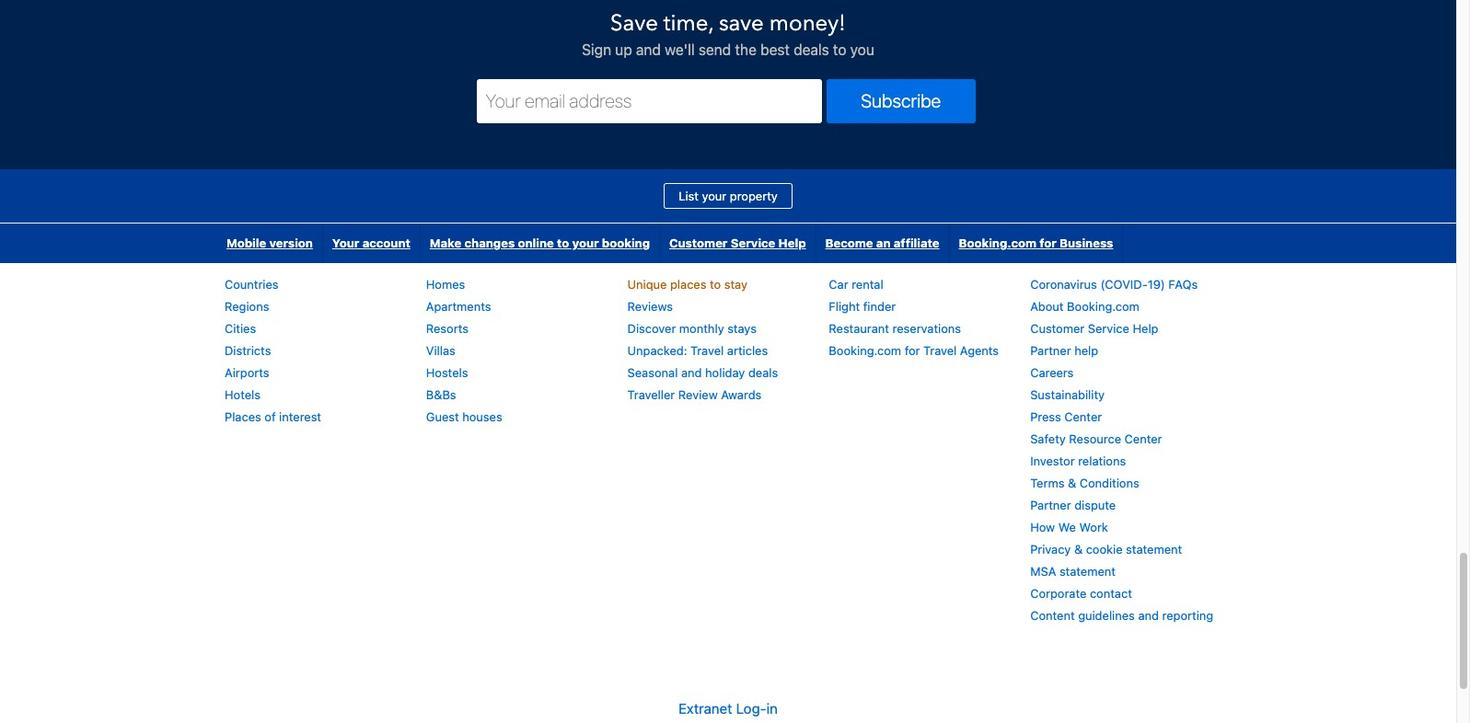 Task type: describe. For each thing, give the bounding box(es) containing it.
how
[[1031, 520, 1056, 535]]

become an affiliate link
[[817, 224, 949, 263]]

terms
[[1031, 476, 1065, 491]]

navigation containing mobile version
[[217, 224, 1124, 263]]

sign
[[582, 41, 612, 58]]

safety
[[1031, 432, 1066, 447]]

cities link
[[225, 321, 256, 336]]

countries
[[225, 277, 279, 292]]

send
[[699, 41, 732, 58]]

msa
[[1031, 565, 1057, 579]]

houses
[[462, 410, 503, 425]]

seasonal and holiday deals link
[[628, 366, 778, 380]]

cities
[[225, 321, 256, 336]]

extranet
[[679, 701, 733, 718]]

car rental flight finder restaurant reservations booking.com for travel agents
[[829, 277, 999, 358]]

booking.com inside car rental flight finder restaurant reservations booking.com for travel agents
[[829, 344, 902, 358]]

0 vertical spatial customer
[[670, 236, 728, 251]]

make
[[430, 236, 462, 251]]

privacy & cookie statement link
[[1031, 542, 1183, 557]]

and inside save time, save money! sign up and we'll send the best deals to you
[[636, 41, 661, 58]]

partner help link
[[1031, 344, 1099, 358]]

apartments
[[426, 299, 491, 314]]

press center link
[[1031, 410, 1103, 425]]

make changes online to your booking link
[[421, 224, 659, 263]]

regions link
[[225, 299, 269, 314]]

up
[[615, 41, 632, 58]]

partner dispute link
[[1031, 498, 1116, 513]]

corporate
[[1031, 587, 1087, 601]]

affiliate
[[894, 236, 940, 251]]

extranet log-in
[[679, 701, 778, 718]]

corporate contact link
[[1031, 587, 1133, 601]]

1 vertical spatial &
[[1075, 542, 1083, 557]]

customer service help
[[670, 236, 806, 251]]

regions
[[225, 299, 269, 314]]

coronavirus
[[1031, 277, 1098, 292]]

content
[[1031, 609, 1075, 623]]

become an affiliate
[[826, 236, 940, 251]]

homes link
[[426, 277, 465, 292]]

guest houses link
[[426, 410, 503, 425]]

relations
[[1079, 454, 1126, 469]]

how we work link
[[1031, 520, 1109, 535]]

version
[[269, 236, 313, 251]]

hostels link
[[426, 366, 468, 380]]

save time, save money! sign up and we'll send the best deals to you
[[582, 8, 875, 58]]

press
[[1031, 410, 1062, 425]]

save
[[611, 8, 658, 39]]

hotels link
[[225, 388, 261, 402]]

places
[[670, 277, 707, 292]]

help inside coronavirus (covid-19) faqs about booking.com customer service help partner help careers sustainability press center safety resource center investor relations terms & conditions partner dispute how we work privacy & cookie statement msa statement corporate contact content guidelines and reporting
[[1133, 321, 1159, 336]]

msa statement link
[[1031, 565, 1116, 579]]

car
[[829, 277, 849, 292]]

help
[[1075, 344, 1099, 358]]

list your property
[[679, 189, 778, 204]]

traveller review awards link
[[628, 388, 762, 402]]

reservations
[[893, 321, 962, 336]]

restaurant
[[829, 321, 890, 336]]

booking.com inside coronavirus (covid-19) faqs about booking.com customer service help partner help careers sustainability press center safety resource center investor relations terms & conditions partner dispute how we work privacy & cookie statement msa statement corporate contact content guidelines and reporting
[[1068, 299, 1140, 314]]

deals inside save time, save money! sign up and we'll send the best deals to you
[[794, 41, 830, 58]]

countries regions cities districts airports hotels places of interest
[[225, 277, 321, 425]]

Your email address email field
[[477, 79, 822, 123]]

resource
[[1070, 432, 1122, 447]]

cookie
[[1086, 542, 1123, 557]]

districts
[[225, 344, 271, 358]]

of
[[265, 410, 276, 425]]

list
[[679, 189, 699, 204]]

places of interest link
[[225, 410, 321, 425]]

restaurant reservations link
[[829, 321, 962, 336]]

villas link
[[426, 344, 456, 358]]

your inside navigation
[[572, 236, 599, 251]]

unique
[[628, 277, 667, 292]]

changes
[[465, 236, 515, 251]]

mobile version
[[227, 236, 313, 251]]

unique places to stay reviews discover monthly stays unpacked: travel articles seasonal and holiday deals traveller review awards
[[628, 277, 778, 402]]

sustainability
[[1031, 388, 1105, 402]]

to inside save time, save money! sign up and we'll send the best deals to you
[[833, 41, 847, 58]]

travel inside unique places to stay reviews discover monthly stays unpacked: travel articles seasonal and holiday deals traveller review awards
[[691, 344, 724, 358]]

guidelines
[[1079, 609, 1135, 623]]

mobile version link
[[217, 224, 322, 263]]

terms & conditions link
[[1031, 476, 1140, 491]]

b&bs link
[[426, 388, 456, 402]]

your account
[[332, 236, 411, 251]]

districts link
[[225, 344, 271, 358]]

extranet log-in link
[[679, 686, 778, 724]]

hotels
[[225, 388, 261, 402]]

log-
[[736, 701, 767, 718]]

2 partner from the top
[[1031, 498, 1072, 513]]

holiday
[[706, 366, 745, 380]]

careers
[[1031, 366, 1074, 380]]



Task type: vqa. For each thing, say whether or not it's contained in the screenshot.
"service" to the right
yes



Task type: locate. For each thing, give the bounding box(es) containing it.
discover
[[628, 321, 676, 336]]

1 horizontal spatial deals
[[794, 41, 830, 58]]

careers link
[[1031, 366, 1074, 380]]

partner up careers
[[1031, 344, 1072, 358]]

0 horizontal spatial service
[[731, 236, 776, 251]]

service up the stay
[[731, 236, 776, 251]]

statement up corporate contact link
[[1060, 565, 1116, 579]]

finder
[[864, 299, 896, 314]]

(covid-
[[1101, 277, 1148, 292]]

1 partner from the top
[[1031, 344, 1072, 358]]

reviews link
[[628, 299, 673, 314]]

0 horizontal spatial deals
[[749, 366, 778, 380]]

customer service help link up the stay
[[660, 224, 816, 263]]

0 vertical spatial center
[[1065, 410, 1103, 425]]

1 horizontal spatial travel
[[924, 344, 957, 358]]

time,
[[664, 8, 714, 39]]

to left you
[[833, 41, 847, 58]]

customer inside coronavirus (covid-19) faqs about booking.com customer service help partner help careers sustainability press center safety resource center investor relations terms & conditions partner dispute how we work privacy & cookie statement msa statement corporate contact content guidelines and reporting
[[1031, 321, 1085, 336]]

0 vertical spatial deals
[[794, 41, 830, 58]]

0 horizontal spatial statement
[[1060, 565, 1116, 579]]

an
[[877, 236, 891, 251]]

your account link
[[323, 224, 420, 263]]

homes apartments resorts villas hostels b&bs guest houses
[[426, 277, 503, 425]]

reviews
[[628, 299, 673, 314]]

0 horizontal spatial booking.com
[[829, 344, 902, 358]]

travel
[[691, 344, 724, 358], [924, 344, 957, 358]]

& up partner dispute 'link'
[[1068, 476, 1077, 491]]

1 horizontal spatial help
[[1133, 321, 1159, 336]]

1 horizontal spatial for
[[1040, 236, 1057, 251]]

monthly
[[680, 321, 725, 336]]

booking.com for business link
[[950, 224, 1123, 263]]

booking.com down restaurant
[[829, 344, 902, 358]]

flight
[[829, 299, 860, 314]]

deals
[[794, 41, 830, 58], [749, 366, 778, 380]]

booking.com inside booking.com for business link
[[959, 236, 1037, 251]]

flight finder link
[[829, 299, 896, 314]]

the
[[735, 41, 757, 58]]

partner down 'terms'
[[1031, 498, 1072, 513]]

unpacked: travel articles link
[[628, 344, 768, 358]]

1 vertical spatial customer
[[1031, 321, 1085, 336]]

articles
[[727, 344, 768, 358]]

1 vertical spatial for
[[905, 344, 921, 358]]

interest
[[279, 410, 321, 425]]

center up the relations
[[1125, 432, 1163, 447]]

19)
[[1148, 277, 1166, 292]]

1 vertical spatial your
[[572, 236, 599, 251]]

best
[[761, 41, 790, 58]]

1 vertical spatial center
[[1125, 432, 1163, 447]]

we'll
[[665, 41, 695, 58]]

review
[[679, 388, 718, 402]]

awards
[[721, 388, 762, 402]]

deals inside unique places to stay reviews discover monthly stays unpacked: travel articles seasonal and holiday deals traveller review awards
[[749, 366, 778, 380]]

we
[[1059, 520, 1077, 535]]

homes
[[426, 277, 465, 292]]

business
[[1060, 236, 1114, 251]]

about booking.com link
[[1031, 299, 1140, 314]]

0 horizontal spatial help
[[779, 236, 806, 251]]

and right up
[[636, 41, 661, 58]]

save
[[719, 8, 764, 39]]

to right online
[[557, 236, 569, 251]]

0 horizontal spatial and
[[636, 41, 661, 58]]

deals down the articles
[[749, 366, 778, 380]]

1 horizontal spatial customer service help link
[[1031, 321, 1159, 336]]

for inside car rental flight finder restaurant reservations booking.com for travel agents
[[905, 344, 921, 358]]

1 horizontal spatial your
[[702, 189, 727, 204]]

your left "booking"
[[572, 236, 599, 251]]

1 vertical spatial service
[[1088, 321, 1130, 336]]

airports link
[[225, 366, 269, 380]]

travel inside car rental flight finder restaurant reservations booking.com for travel agents
[[924, 344, 957, 358]]

1 vertical spatial to
[[557, 236, 569, 251]]

0 vertical spatial &
[[1068, 476, 1077, 491]]

1 travel from the left
[[691, 344, 724, 358]]

booking
[[602, 236, 650, 251]]

for down 'reservations'
[[905, 344, 921, 358]]

your right list
[[702, 189, 727, 204]]

1 horizontal spatial customer
[[1031, 321, 1085, 336]]

traveller
[[628, 388, 675, 402]]

deals down money!
[[794, 41, 830, 58]]

2 vertical spatial and
[[1139, 609, 1159, 623]]

service up help
[[1088, 321, 1130, 336]]

make changes online to your booking
[[430, 236, 650, 251]]

1 horizontal spatial center
[[1125, 432, 1163, 447]]

customer service help link
[[660, 224, 816, 263], [1031, 321, 1159, 336]]

online
[[518, 236, 554, 251]]

b&bs
[[426, 388, 456, 402]]

car rental link
[[829, 277, 884, 292]]

and inside coronavirus (covid-19) faqs about booking.com customer service help partner help careers sustainability press center safety resource center investor relations terms & conditions partner dispute how we work privacy & cookie statement msa statement corporate contact content guidelines and reporting
[[1139, 609, 1159, 623]]

2 travel from the left
[[924, 344, 957, 358]]

countries link
[[225, 277, 279, 292]]

0 vertical spatial partner
[[1031, 344, 1072, 358]]

0 horizontal spatial customer service help link
[[660, 224, 816, 263]]

guest
[[426, 410, 459, 425]]

& up msa statement link
[[1075, 542, 1083, 557]]

in
[[767, 701, 778, 718]]

1 horizontal spatial to
[[710, 277, 721, 292]]

service
[[731, 236, 776, 251], [1088, 321, 1130, 336]]

faqs
[[1169, 277, 1198, 292]]

help down "19)"
[[1133, 321, 1159, 336]]

booking.com
[[959, 236, 1037, 251], [1068, 299, 1140, 314], [829, 344, 902, 358]]

resorts link
[[426, 321, 469, 336]]

to
[[833, 41, 847, 58], [557, 236, 569, 251], [710, 277, 721, 292]]

travel down 'reservations'
[[924, 344, 957, 358]]

privacy
[[1031, 542, 1071, 557]]

2 horizontal spatial booking.com
[[1068, 299, 1140, 314]]

dispute
[[1075, 498, 1116, 513]]

navigation
[[217, 224, 1124, 263]]

2 horizontal spatial to
[[833, 41, 847, 58]]

0 vertical spatial statement
[[1126, 542, 1183, 557]]

1 vertical spatial and
[[681, 366, 702, 380]]

0 horizontal spatial to
[[557, 236, 569, 251]]

1 vertical spatial help
[[1133, 321, 1159, 336]]

property
[[730, 189, 778, 204]]

1 vertical spatial customer service help link
[[1031, 321, 1159, 336]]

0 horizontal spatial for
[[905, 344, 921, 358]]

service inside coronavirus (covid-19) faqs about booking.com customer service help partner help careers sustainability press center safety resource center investor relations terms & conditions partner dispute how we work privacy & cookie statement msa statement corporate contact content guidelines and reporting
[[1088, 321, 1130, 336]]

and
[[636, 41, 661, 58], [681, 366, 702, 380], [1139, 609, 1159, 623]]

1 vertical spatial deals
[[749, 366, 778, 380]]

customer service help link up help
[[1031, 321, 1159, 336]]

for
[[1040, 236, 1057, 251], [905, 344, 921, 358]]

1 vertical spatial partner
[[1031, 498, 1072, 513]]

customer up 'partner help' link
[[1031, 321, 1085, 336]]

villas
[[426, 344, 456, 358]]

0 vertical spatial booking.com
[[959, 236, 1037, 251]]

booking.com down coronavirus (covid-19) faqs link
[[1068, 299, 1140, 314]]

hostels
[[426, 366, 468, 380]]

you
[[851, 41, 875, 58]]

investor relations link
[[1031, 454, 1126, 469]]

center up the resource
[[1065, 410, 1103, 425]]

0 vertical spatial help
[[779, 236, 806, 251]]

to left the stay
[[710, 277, 721, 292]]

your
[[332, 236, 360, 251]]

0 vertical spatial your
[[702, 189, 727, 204]]

places
[[225, 410, 261, 425]]

account
[[363, 236, 411, 251]]

airports
[[225, 366, 269, 380]]

0 horizontal spatial your
[[572, 236, 599, 251]]

to inside unique places to stay reviews discover monthly stays unpacked: travel articles seasonal and holiday deals traveller review awards
[[710, 277, 721, 292]]

seasonal
[[628, 366, 678, 380]]

and up traveller review awards link
[[681, 366, 702, 380]]

0 vertical spatial and
[[636, 41, 661, 58]]

travel up seasonal and holiday deals link
[[691, 344, 724, 358]]

unpacked:
[[628, 344, 687, 358]]

and left reporting
[[1139, 609, 1159, 623]]

for left business
[[1040, 236, 1057, 251]]

0 horizontal spatial travel
[[691, 344, 724, 358]]

work
[[1080, 520, 1109, 535]]

1 horizontal spatial and
[[681, 366, 702, 380]]

0 vertical spatial for
[[1040, 236, 1057, 251]]

sustainability link
[[1031, 388, 1105, 402]]

rental
[[852, 277, 884, 292]]

0 vertical spatial customer service help link
[[660, 224, 816, 263]]

0 horizontal spatial customer
[[670, 236, 728, 251]]

your inside 'link'
[[702, 189, 727, 204]]

1 vertical spatial booking.com
[[1068, 299, 1140, 314]]

1 horizontal spatial booking.com
[[959, 236, 1037, 251]]

help
[[779, 236, 806, 251], [1133, 321, 1159, 336]]

help left the become
[[779, 236, 806, 251]]

booking.com up coronavirus
[[959, 236, 1037, 251]]

unique places to stay link
[[628, 277, 748, 292]]

2 vertical spatial to
[[710, 277, 721, 292]]

1 vertical spatial statement
[[1060, 565, 1116, 579]]

statement right cookie
[[1126, 542, 1183, 557]]

2 vertical spatial booking.com
[[829, 344, 902, 358]]

list your property link
[[664, 183, 793, 209]]

reporting
[[1163, 609, 1214, 623]]

and inside unique places to stay reviews discover monthly stays unpacked: travel articles seasonal and holiday deals traveller review awards
[[681, 366, 702, 380]]

0 vertical spatial service
[[731, 236, 776, 251]]

0 vertical spatial to
[[833, 41, 847, 58]]

1 horizontal spatial service
[[1088, 321, 1130, 336]]

coronavirus (covid-19) faqs link
[[1031, 277, 1198, 292]]

stays
[[728, 321, 757, 336]]

1 horizontal spatial statement
[[1126, 542, 1183, 557]]

2 horizontal spatial and
[[1139, 609, 1159, 623]]

customer up places
[[670, 236, 728, 251]]

0 horizontal spatial center
[[1065, 410, 1103, 425]]



